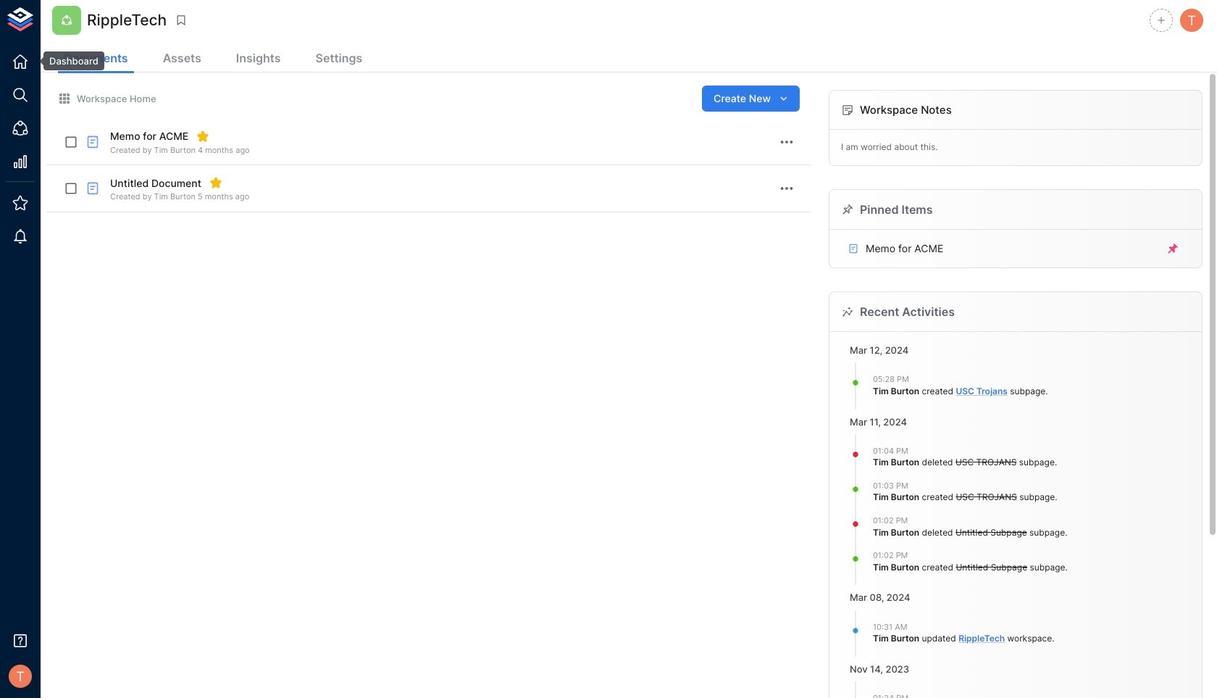 Task type: locate. For each thing, give the bounding box(es) containing it.
tooltip
[[33, 51, 104, 70]]

remove favorite image
[[197, 130, 210, 143]]

unpin image
[[1167, 242, 1180, 255]]



Task type: vqa. For each thing, say whether or not it's contained in the screenshot.
Tooltip at left
yes



Task type: describe. For each thing, give the bounding box(es) containing it.
remove favorite image
[[209, 176, 222, 189]]

bookmark image
[[175, 14, 188, 27]]



